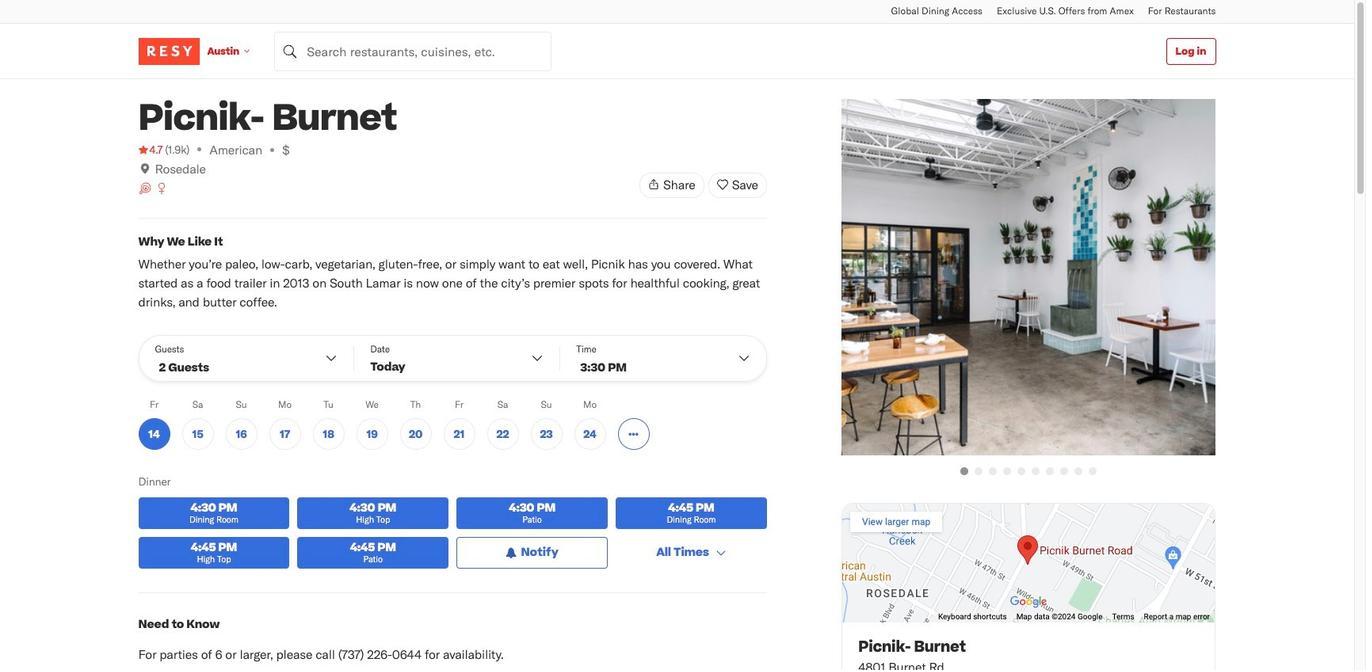Task type: vqa. For each thing, say whether or not it's contained in the screenshot.
4.7 out of 5 stars 'icon'
yes



Task type: locate. For each thing, give the bounding box(es) containing it.
None field
[[274, 31, 552, 71]]



Task type: describe. For each thing, give the bounding box(es) containing it.
Search restaurants, cuisines, etc. text field
[[274, 31, 552, 71]]

4.7 out of 5 stars image
[[138, 142, 163, 158]]



